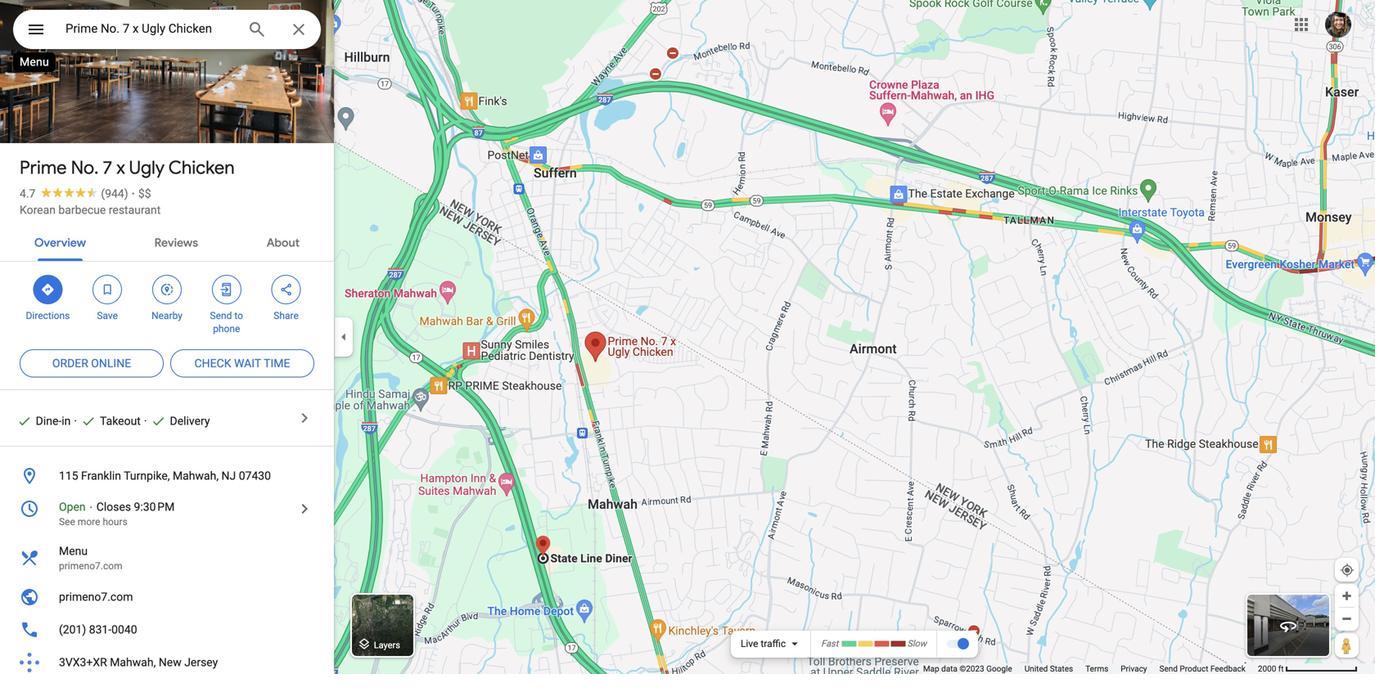 Task type: locate. For each thing, give the bounding box(es) containing it.
live traffic option
[[741, 639, 786, 650]]

check wait time
[[194, 357, 290, 370]]

directions
[[26, 310, 70, 322]]

ugly
[[129, 156, 165, 179]]

send up phone
[[210, 310, 232, 322]]

data
[[942, 664, 958, 674]]

tab list
[[0, 222, 334, 261]]

dine-in
[[36, 415, 71, 428]]

restaurant
[[109, 203, 161, 217]]

open ⋅ closes 9:30 pm see more hours
[[59, 501, 175, 528]]

privacy
[[1121, 664, 1147, 674]]

jersey
[[184, 656, 218, 670]]

hours
[[103, 517, 128, 528]]

save
[[97, 310, 118, 322]]

tab list containing overview
[[0, 222, 334, 261]]

korean barbecue restaurant
[[20, 203, 161, 217]]

prime no. 7 x ugly chicken main content
[[0, 0, 334, 675]]

· right takeout
[[144, 415, 147, 428]]

primeno7.com up (201) 831-0040
[[59, 591, 133, 604]]

2000
[[1258, 664, 1277, 674]]

takeout
[[100, 415, 141, 428]]

0 vertical spatial send
[[210, 310, 232, 322]]

offers delivery group
[[144, 413, 210, 430]]

franklin
[[81, 469, 121, 483]]

prime no. 7 x ugly chicken
[[20, 156, 235, 179]]

· for takeout
[[74, 415, 77, 428]]

465
[[42, 109, 64, 124]]

share
[[274, 310, 299, 322]]

0 horizontal spatial mahwah,
[[110, 656, 156, 670]]

show street view coverage image
[[1335, 634, 1359, 658]]

dine-
[[36, 415, 62, 428]]

menu primeno7.com
[[59, 545, 122, 572]]

1 vertical spatial mahwah,
[[110, 656, 156, 670]]

primeno7.com down menu
[[59, 561, 122, 572]]

footer containing map data ©2023 google
[[923, 664, 1258, 675]]

offers takeout group
[[74, 413, 141, 430]]

send
[[210, 310, 232, 322], [1160, 664, 1178, 674]]

feedback
[[1211, 664, 1246, 674]]

about
[[267, 236, 300, 251]]

4.7 stars image
[[36, 187, 101, 198]]

send left 'product'
[[1160, 664, 1178, 674]]

barbecue
[[58, 203, 106, 217]]

turnpike,
[[124, 469, 170, 483]]

mahwah, down '0040'
[[110, 656, 156, 670]]

street view image
[[1279, 616, 1298, 636]]

zoom out image
[[1341, 613, 1353, 625]]

send for send product feedback
[[1160, 664, 1178, 674]]

0 vertical spatial primeno7.com
[[59, 561, 122, 572]]

new
[[159, 656, 182, 670]]

traffic
[[761, 639, 786, 650]]


[[26, 18, 46, 41]]

order online link
[[20, 344, 164, 383]]

· inside offers takeout group
[[74, 415, 77, 428]]

x
[[116, 156, 125, 179]]


[[219, 281, 234, 299]]

1 horizontal spatial send
[[1160, 664, 1178, 674]]

0 horizontal spatial send
[[210, 310, 232, 322]]

overview
[[34, 236, 86, 251]]

live
[[741, 639, 758, 650]]

 search field
[[13, 10, 321, 52]]

send to phone
[[210, 310, 243, 335]]

order
[[52, 357, 88, 370]]

115
[[59, 469, 78, 483]]

footer
[[923, 664, 1258, 675]]

mahwah,
[[173, 469, 219, 483], [110, 656, 156, 670]]

· $$
[[132, 187, 151, 201]]

order online
[[52, 357, 131, 370]]

primeno7.com link
[[0, 581, 334, 614]]

· for delivery
[[144, 415, 147, 428]]

terms button
[[1086, 664, 1109, 675]]

to
[[234, 310, 243, 322]]

Prime No. 7 x Ugly Chicken field
[[13, 10, 321, 49]]

privacy button
[[1121, 664, 1147, 675]]

· right in
[[74, 415, 77, 428]]

1 vertical spatial primeno7.com
[[59, 591, 133, 604]]

©2023
[[960, 664, 985, 674]]

nearby
[[152, 310, 182, 322]]

mahwah, left nj
[[173, 469, 219, 483]]

1 horizontal spatial mahwah,
[[173, 469, 219, 483]]

⋅
[[88, 501, 94, 514]]

0 horizontal spatial ·
[[74, 415, 77, 428]]

collapse side panel image
[[335, 328, 353, 346]]

None field
[[65, 19, 234, 38]]

944 reviews element
[[101, 187, 128, 201]]

3vx3+xr
[[59, 656, 107, 670]]

menu
[[59, 545, 88, 558]]

no.
[[71, 156, 99, 179]]

send inside button
[[1160, 664, 1178, 674]]

google account: giulia masi  
(giulia.masi@adept.ai) image
[[1325, 12, 1352, 38]]

· left $$ at the top left
[[132, 187, 135, 201]]

send product feedback
[[1160, 664, 1246, 674]]

1 vertical spatial send
[[1160, 664, 1178, 674]]

united states button
[[1025, 664, 1073, 675]]

korean
[[20, 203, 56, 217]]

states
[[1050, 664, 1073, 674]]

·
[[132, 187, 135, 201], [74, 415, 77, 428], [144, 415, 147, 428]]

slow
[[907, 639, 927, 649]]

about button
[[254, 222, 313, 261]]

2 horizontal spatial ·
[[144, 415, 147, 428]]

nj
[[221, 469, 236, 483]]

see
[[59, 517, 75, 528]]

price: moderate element
[[138, 187, 151, 201]]

tab list inside "google maps" element
[[0, 222, 334, 261]]

1 horizontal spatial ·
[[132, 187, 135, 201]]

united
[[1025, 664, 1048, 674]]

(201) 831-0040 button
[[0, 614, 334, 647]]

0 vertical spatial mahwah,
[[173, 469, 219, 483]]

product
[[1180, 664, 1209, 674]]

· inside "offers delivery" group
[[144, 415, 147, 428]]

send inside send to phone
[[210, 310, 232, 322]]

send for send to phone
[[210, 310, 232, 322]]

1 primeno7.com from the top
[[59, 561, 122, 572]]

footer inside "google maps" element
[[923, 664, 1258, 675]]

reviews button
[[141, 222, 211, 261]]

primeno7.com
[[59, 561, 122, 572], [59, 591, 133, 604]]



Task type: vqa. For each thing, say whether or not it's contained in the screenshot.
Arrival time: 7:06 PM on  Sunday, June 16. text field
no



Task type: describe. For each thing, give the bounding box(es) containing it.
(944)
[[101, 187, 128, 201]]

zoom in image
[[1341, 590, 1353, 603]]

465 photos button
[[12, 102, 114, 131]]

in
[[62, 415, 71, 428]]

serves dine-in group
[[10, 413, 71, 430]]

open
[[59, 501, 86, 514]]

2000 ft button
[[1258, 664, 1358, 674]]

 layers
[[357, 636, 400, 654]]

none field inside "prime no. 7 x ugly chicken" field
[[65, 19, 234, 38]]

 button
[[13, 10, 59, 52]]

terms
[[1086, 664, 1109, 674]]

delivery
[[170, 415, 210, 428]]

2000 ft
[[1258, 664, 1284, 674]]


[[357, 636, 372, 654]]

7
[[103, 156, 112, 179]]

more
[[78, 517, 100, 528]]

ft
[[1279, 664, 1284, 674]]

show your location image
[[1340, 563, 1355, 578]]

115 franklin turnpike, mahwah, nj 07430
[[59, 469, 271, 483]]


[[279, 281, 294, 299]]

google
[[987, 664, 1012, 674]]

 Show traffic  checkbox
[[946, 638, 969, 651]]

0040
[[111, 623, 137, 637]]

3vx3+xr mahwah, new jersey
[[59, 656, 218, 670]]

07430
[[239, 469, 271, 483]]

online
[[91, 357, 131, 370]]

overview button
[[21, 222, 99, 261]]

closes
[[96, 501, 131, 514]]

chicken
[[168, 156, 235, 179]]

send product feedback button
[[1160, 664, 1246, 675]]

465 photos
[[42, 109, 107, 124]]


[[160, 281, 174, 299]]

live traffic
[[741, 639, 786, 650]]

831-
[[89, 623, 111, 637]]

(201)
[[59, 623, 86, 637]]

fast
[[821, 639, 839, 649]]

korean barbecue restaurant button
[[20, 202, 161, 219]]


[[100, 281, 115, 299]]

phone
[[213, 323, 240, 335]]

united states
[[1025, 664, 1073, 674]]

$$
[[138, 187, 151, 201]]

google maps element
[[0, 0, 1375, 675]]

actions for prime no. 7 x ugly chicken region
[[0, 262, 334, 344]]

check
[[194, 357, 231, 370]]

time
[[264, 357, 290, 370]]


[[40, 281, 55, 299]]

reviews
[[154, 236, 198, 251]]

map data ©2023 google
[[923, 664, 1012, 674]]

3vx3+xr mahwah, new jersey button
[[0, 647, 334, 675]]

information for prime no. 7 x ugly chicken region
[[0, 460, 334, 675]]

check wait time link
[[170, 344, 314, 383]]

9:30 pm
[[134, 501, 175, 514]]

layers
[[374, 640, 400, 651]]

115 franklin turnpike, mahwah, nj 07430 button
[[0, 460, 334, 493]]

mahwah, inside button
[[173, 469, 219, 483]]

2 primeno7.com from the top
[[59, 591, 133, 604]]

photos
[[67, 109, 107, 124]]

prime
[[20, 156, 67, 179]]

mahwah, inside button
[[110, 656, 156, 670]]

4.7
[[20, 187, 36, 201]]

map
[[923, 664, 939, 674]]

wait
[[234, 357, 261, 370]]

(201) 831-0040
[[59, 623, 137, 637]]



